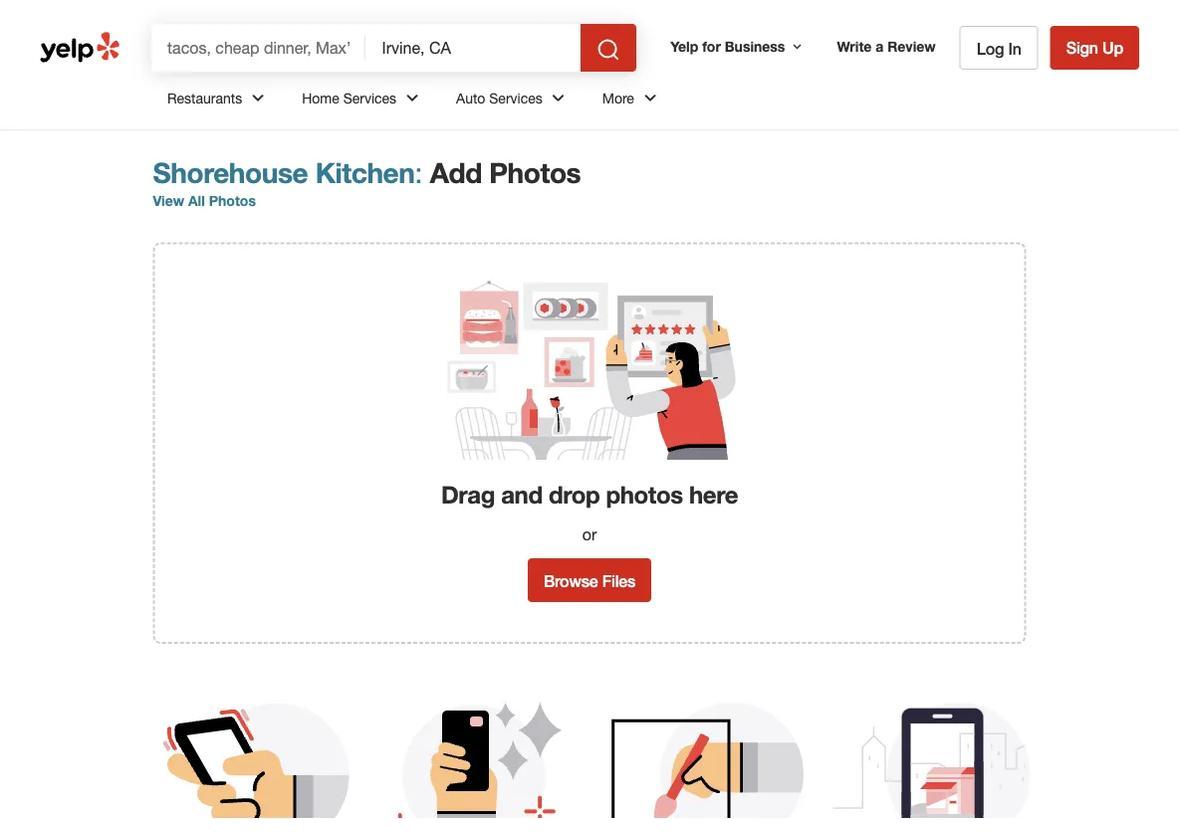 Task type: vqa. For each thing, say whether or not it's contained in the screenshot.
Offers to the right
no



Task type: describe. For each thing, give the bounding box(es) containing it.
:
[[415, 156, 423, 189]]

here
[[689, 481, 738, 509]]

up
[[1103, 38, 1124, 57]]

sign up link
[[1051, 26, 1140, 70]]

24 chevron down v2 image for restaurants
[[246, 86, 270, 110]]

files
[[602, 572, 636, 591]]

yelp for business button
[[663, 28, 813, 64]]

photos
[[606, 481, 683, 509]]

24 chevron down v2 image for auto services
[[547, 86, 570, 110]]

browse
[[544, 572, 598, 591]]

16 chevron down v2 image
[[789, 39, 805, 55]]

more
[[602, 90, 634, 106]]

0 horizontal spatial photos
[[209, 192, 256, 209]]

log
[[977, 39, 1004, 58]]

24 chevron down v2 image
[[638, 86, 662, 110]]

yelp for business
[[671, 38, 785, 54]]

drag and drop photos here image
[[440, 276, 739, 460]]

home services link
[[286, 72, 440, 129]]

Near text field
[[382, 37, 565, 59]]

and
[[501, 481, 543, 509]]

log in link
[[960, 26, 1039, 70]]

kitchen
[[315, 155, 415, 189]]

add
[[430, 155, 482, 189]]

write a review
[[837, 38, 936, 54]]

browse files
[[544, 572, 636, 591]]

1 horizontal spatial photos
[[489, 155, 581, 189]]



Task type: locate. For each thing, give the bounding box(es) containing it.
a
[[876, 38, 884, 54]]

24 chevron down v2 image left "auto"
[[401, 86, 424, 110]]

all
[[188, 192, 205, 209]]

0 horizontal spatial services
[[343, 90, 397, 106]]

None field
[[167, 37, 350, 59], [382, 37, 565, 59]]

services
[[343, 90, 397, 106], [489, 90, 543, 106]]

services right home
[[343, 90, 397, 106]]

home
[[302, 90, 339, 106]]

24 chevron down v2 image inside home services link
[[401, 86, 424, 110]]

24 chevron down v2 image inside 'auto services' link
[[547, 86, 570, 110]]

2 24 chevron down v2 image from the left
[[401, 86, 424, 110]]

drag
[[441, 481, 495, 509]]

1 horizontal spatial none field
[[382, 37, 565, 59]]

services for home services
[[343, 90, 397, 106]]

auto services
[[456, 90, 543, 106]]

1 horizontal spatial 24 chevron down v2 image
[[401, 86, 424, 110]]

services right "auto"
[[489, 90, 543, 106]]

for
[[702, 38, 721, 54]]

shorehouse
[[153, 155, 308, 189]]

0 horizontal spatial 24 chevron down v2 image
[[246, 86, 270, 110]]

Find text field
[[167, 37, 350, 59]]

photos
[[489, 155, 581, 189], [209, 192, 256, 209]]

1 vertical spatial photos
[[209, 192, 256, 209]]

or
[[582, 526, 597, 544]]

restaurants link
[[151, 72, 286, 129]]

view
[[153, 192, 184, 209]]

restaurants
[[167, 90, 242, 106]]

more link
[[586, 72, 678, 129]]

shorehouse kitchen link
[[153, 155, 415, 189]]

shorehouse kitchen : add photos view all photos
[[153, 155, 581, 209]]

24 chevron down v2 image down the find text box
[[246, 86, 270, 110]]

view all photos link
[[153, 192, 256, 209]]

photos down 'auto services' link
[[489, 155, 581, 189]]

None search field
[[151, 24, 641, 72]]

write
[[837, 38, 872, 54]]

home services
[[302, 90, 397, 106]]

none field near
[[382, 37, 565, 59]]

none field the find
[[167, 37, 350, 59]]

2 horizontal spatial 24 chevron down v2 image
[[547, 86, 570, 110]]

drop
[[549, 481, 600, 509]]

24 chevron down v2 image right auto services
[[547, 86, 570, 110]]

1 none field from the left
[[167, 37, 350, 59]]

1 24 chevron down v2 image from the left
[[246, 86, 270, 110]]

search image
[[597, 38, 621, 62]]

3 24 chevron down v2 image from the left
[[547, 86, 570, 110]]

business
[[725, 38, 785, 54]]

none field up restaurants link
[[167, 37, 350, 59]]

0 horizontal spatial none field
[[167, 37, 350, 59]]

review
[[888, 38, 936, 54]]

sign
[[1067, 38, 1099, 57]]

business categories element
[[151, 72, 1140, 129]]

sign up
[[1067, 38, 1124, 57]]

1 horizontal spatial services
[[489, 90, 543, 106]]

0 vertical spatial photos
[[489, 155, 581, 189]]

2 none field from the left
[[382, 37, 565, 59]]

auto services link
[[440, 72, 586, 129]]

log in
[[977, 39, 1022, 58]]

services for auto services
[[489, 90, 543, 106]]

none field up "auto"
[[382, 37, 565, 59]]

24 chevron down v2 image for home services
[[401, 86, 424, 110]]

yelp
[[671, 38, 699, 54]]

photos down shorehouse
[[209, 192, 256, 209]]

in
[[1009, 39, 1022, 58]]

auto
[[456, 90, 486, 106]]

24 chevron down v2 image
[[246, 86, 270, 110], [401, 86, 424, 110], [547, 86, 570, 110]]

write a review link
[[829, 28, 944, 64]]

24 chevron down v2 image inside restaurants link
[[246, 86, 270, 110]]

drag and drop photos here
[[441, 481, 738, 509]]

1 services from the left
[[343, 90, 397, 106]]

2 services from the left
[[489, 90, 543, 106]]

browse files button
[[528, 559, 652, 603]]



